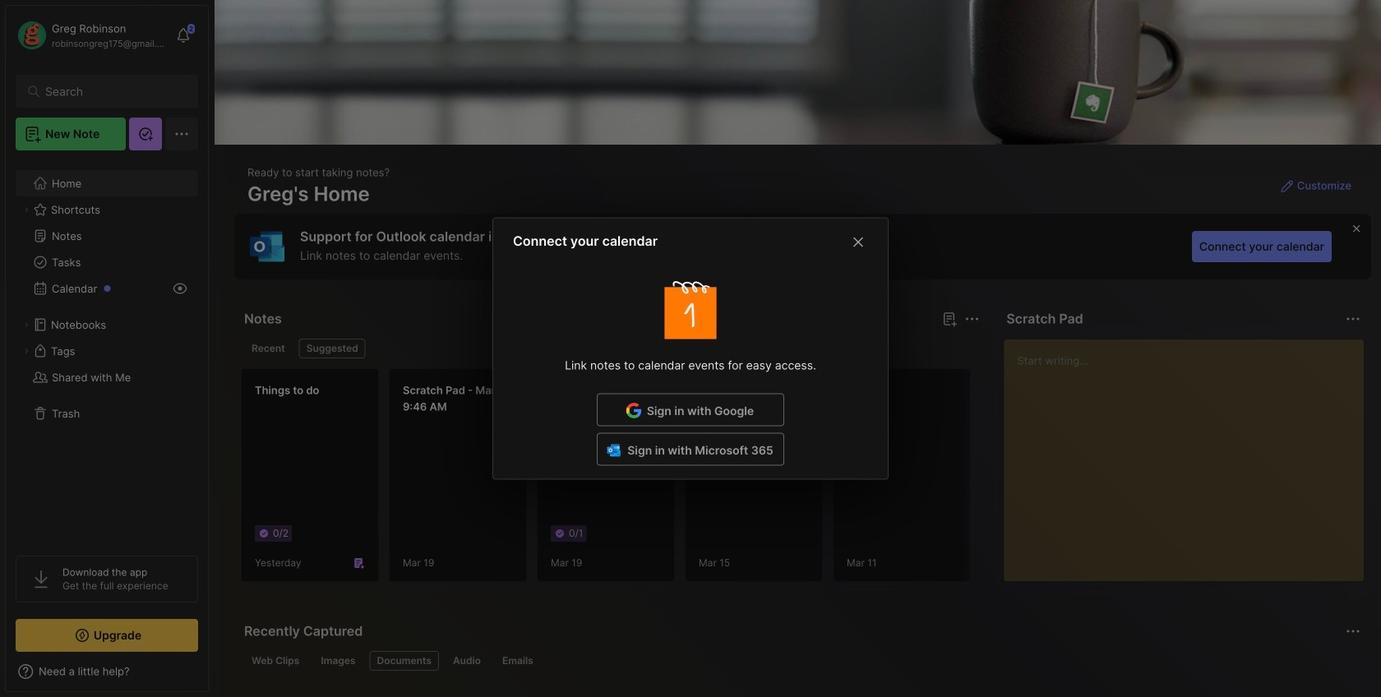 Task type: describe. For each thing, give the bounding box(es) containing it.
1 tab list from the top
[[244, 339, 977, 358]]

none search field inside main element
[[45, 81, 176, 101]]

expand tags image
[[21, 346, 31, 356]]

Search text field
[[45, 84, 176, 99]]

close image
[[848, 232, 868, 252]]

tree inside main element
[[6, 160, 208, 541]]

main element
[[0, 0, 214, 697]]



Task type: locate. For each thing, give the bounding box(es) containing it.
tab list
[[244, 339, 977, 358], [244, 651, 1358, 671]]

Start writing… text field
[[1017, 340, 1363, 568]]

row group
[[241, 368, 1381, 592]]

1 vertical spatial tab list
[[244, 651, 1358, 671]]

2 tab list from the top
[[244, 651, 1358, 671]]

0 vertical spatial tab list
[[244, 339, 977, 358]]

expand notebooks image
[[21, 320, 31, 330]]

None search field
[[45, 81, 176, 101]]

tree
[[6, 160, 208, 541]]

tab
[[244, 339, 292, 358], [299, 339, 366, 358], [244, 651, 307, 671], [313, 651, 363, 671], [370, 651, 439, 671], [446, 651, 488, 671], [495, 651, 541, 671]]



Task type: vqa. For each thing, say whether or not it's contained in the screenshot.
tab list to the top
yes



